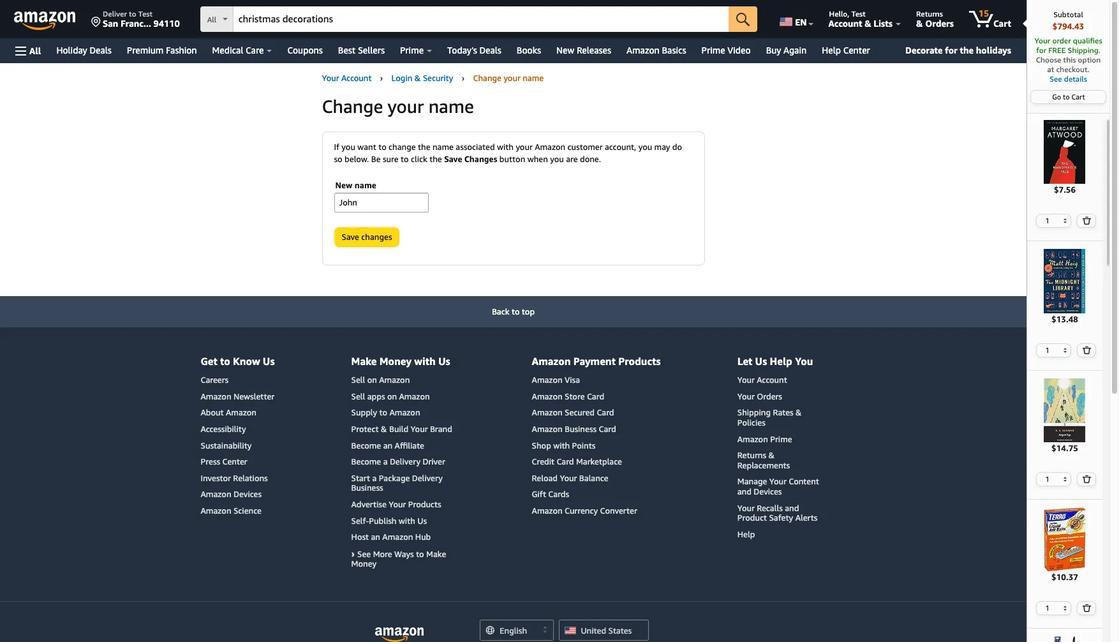 Task type: describe. For each thing, give the bounding box(es) containing it.
amazon inside 'your account your orders shipping rates & policies amazon prime returns & replacements manage your content and devices your recalls and product safety alerts help'
[[738, 434, 768, 444]]

new releases link
[[549, 41, 619, 59]]

make inside sell on amazon sell apps on amazon supply to amazon protect & build your brand become an affiliate become a delivery driver start a package delivery business advertise your products self-publish with us host an amazon hub › see more ways to make money
[[426, 549, 446, 559]]

see inside sell on amazon sell apps on amazon supply to amazon protect & build your brand become an affiliate become a delivery driver start a package delivery business advertise your products self-publish with us host an amazon hub › see more ways to make money
[[357, 549, 371, 559]]

1 vertical spatial the
[[418, 141, 431, 152]]

1 vertical spatial change your name
[[322, 96, 474, 117]]

deals for today's deals
[[480, 45, 502, 56]]

money inside sell on amazon sell apps on amazon supply to amazon protect & build your brand become an affiliate become a delivery driver start a package delivery business advertise your products self-publish with us host an amazon hub › see more ways to make money
[[351, 559, 377, 569]]

your up self-publish with us link
[[389, 499, 406, 509]]

shop
[[532, 440, 551, 450]]

your inside your order qualifies for free shipping. choose this option at checkout. see details
[[1035, 36, 1051, 45]]

orders inside 'your account your orders shipping rates & policies amazon prime returns & replacements manage your content and devices your recalls and product safety alerts help'
[[757, 391, 782, 401]]

best sellers
[[338, 45, 385, 56]]

us inside sell on amazon sell apps on amazon supply to amazon protect & build your brand become an affiliate become a delivery driver start a package delivery business advertise your products self-publish with us host an amazon hub › see more ways to make money
[[418, 515, 427, 526]]

free
[[1049, 45, 1066, 55]]

help link
[[738, 529, 755, 539]]

your up shipping
[[738, 391, 755, 401]]

amazon image
[[14, 11, 76, 31]]

0 horizontal spatial for
[[945, 45, 958, 56]]

peak silicone plus windshield wiper blade, 22-inch (pack of 1) image
[[1033, 636, 1097, 642]]

new name
[[335, 180, 376, 190]]

1 for $7.56
[[1046, 217, 1050, 225]]

& right login
[[415, 73, 421, 83]]

package
[[379, 473, 410, 483]]

press
[[201, 456, 220, 467]]

shop with points link
[[532, 440, 596, 450]]

store
[[565, 391, 585, 401]]

All search field
[[200, 6, 758, 33]]

careers
[[201, 375, 229, 385]]

account inside navigation navigation
[[829, 18, 863, 29]]

may
[[655, 141, 670, 152]]

help center link
[[815, 41, 878, 59]]

devices inside careers amazon newsletter about amazon accessibility sustainability press center investor relations amazon devices amazon science
[[234, 489, 262, 499]]

today's deals
[[447, 45, 502, 56]]

$13.48
[[1052, 314, 1079, 324]]

amazon us home image
[[375, 627, 424, 642]]

prime for prime
[[400, 45, 424, 56]]

business inside amazon visa amazon store card amazon secured card amazon business card shop with points credit card marketplace reload your balance gift cards amazon currency converter
[[565, 424, 597, 434]]

about amazon link
[[201, 407, 257, 418]]

investor
[[201, 473, 231, 483]]

card right store
[[587, 391, 604, 401]]

1 become from the top
[[351, 440, 381, 450]]

devices inside 'your account your orders shipping rates & policies amazon prime returns & replacements manage your content and devices your recalls and product safety alerts help'
[[754, 486, 782, 497]]

0 vertical spatial products
[[619, 355, 661, 367]]

today's
[[447, 45, 477, 56]]

careers amazon newsletter about amazon accessibility sustainability press center investor relations amazon devices amazon science
[[201, 375, 275, 516]]

& left lists
[[865, 18, 872, 29]]

dropdown image for $14.75
[[1064, 477, 1067, 482]]

your down replacements
[[770, 476, 787, 487]]

united states
[[581, 625, 632, 636]]

2 vertical spatial the
[[430, 154, 442, 164]]

to inside deliver to test san franc... 94110‌
[[129, 9, 136, 19]]

get to know us
[[201, 355, 275, 367]]

order
[[1053, 36, 1071, 45]]

card up the marketplace
[[599, 424, 616, 434]]

dropdown image for $13.48
[[1064, 348, 1067, 353]]

amazon visa link
[[532, 375, 580, 385]]

hello,
[[829, 9, 850, 19]]

subtotal $794.43
[[1053, 10, 1084, 31]]

states
[[609, 625, 632, 636]]

Search Amazon text field
[[233, 7, 729, 31]]

amazon down amazon devices link
[[201, 505, 231, 516]]

gift
[[532, 489, 546, 499]]

with inside sell on amazon sell apps on amazon supply to amazon protect & build your brand become an affiliate become a delivery driver start a package delivery business advertise your products self-publish with us host an amazon hub › see more ways to make money
[[399, 515, 415, 526]]

for inside your order qualifies for free shipping. choose this option at checkout. see details
[[1037, 45, 1047, 55]]

amazon down amazon visa link
[[532, 391, 563, 401]]

united states link
[[559, 620, 649, 641]]

malgudi days (penguin classics) image
[[1033, 378, 1097, 442]]

amazon down careers
[[201, 391, 231, 401]]

0 horizontal spatial change
[[322, 96, 383, 117]]

medical care link
[[205, 41, 280, 59]]

0 horizontal spatial you
[[342, 141, 355, 152]]

your inside amazon visa amazon store card amazon secured card amazon business card shop with points credit card marketplace reload your balance gift cards amazon currency converter
[[560, 473, 577, 483]]

with inside if you want to change the name associated with your amazon customer account, you may do so below. be sure to click the
[[497, 141, 514, 152]]

prime inside 'your account your orders shipping rates & policies amazon prime returns & replacements manage your content and devices your recalls and product safety alerts help'
[[770, 434, 792, 444]]

see inside your order qualifies for free shipping. choose this option at checkout. see details
[[1050, 74, 1062, 84]]

0 vertical spatial cart
[[994, 18, 1012, 29]]

amazon down "gift cards" link
[[532, 505, 563, 516]]

returns & replacements link
[[738, 450, 790, 470]]

› inside sell on amazon sell apps on amazon supply to amazon protect & build your brand become an affiliate become a delivery driver start a package delivery business advertise your products self-publish with us host an amazon hub › see more ways to make money
[[351, 547, 355, 559]]

fashion
[[166, 45, 197, 56]]

sell on amazon sell apps on amazon supply to amazon protect & build your brand become an affiliate become a delivery driver start a package delivery business advertise your products self-publish with us host an amazon hub › see more ways to make money
[[351, 375, 452, 569]]

delete image for $10.37
[[1083, 604, 1092, 612]]

advertise your products link
[[351, 499, 441, 509]]

more
[[373, 549, 392, 559]]

account for your account
[[341, 73, 372, 83]]

1 vertical spatial an
[[371, 532, 380, 542]]

2 horizontal spatial you
[[639, 141, 652, 152]]

safety
[[769, 513, 793, 523]]

1 vertical spatial a
[[372, 473, 377, 483]]

save changes
[[342, 231, 392, 242]]

go
[[1053, 93, 1062, 101]]

amazon business card link
[[532, 424, 616, 434]]

amazon down amazon newsletter "link"
[[226, 407, 257, 418]]

test inside deliver to test san franc... 94110‌
[[138, 9, 153, 19]]

so
[[334, 154, 343, 164]]

to down change
[[401, 154, 409, 164]]

0 vertical spatial make
[[351, 355, 377, 367]]

become a delivery driver link
[[351, 456, 445, 467]]

help center
[[822, 45, 870, 56]]

medical
[[212, 45, 243, 56]]

15
[[979, 8, 989, 19]]

deliver
[[103, 9, 127, 19]]

0 vertical spatial change your name
[[473, 73, 544, 83]]

1 vertical spatial your
[[388, 96, 424, 117]]

all button
[[10, 38, 47, 63]]

your down the best
[[322, 73, 339, 83]]

en
[[795, 17, 807, 27]]

account for your account your orders shipping rates & policies amazon prime returns & replacements manage your content and devices your recalls and product safety alerts help
[[757, 375, 787, 385]]

sustainability
[[201, 440, 252, 450]]

at
[[1048, 64, 1055, 74]]

brand
[[430, 424, 452, 434]]

save for save changes
[[342, 231, 359, 242]]

ways
[[394, 549, 414, 559]]

1 horizontal spatial a
[[383, 456, 388, 467]]

name inside if you want to change the name associated with your amazon customer account, you may do so below. be sure to click the
[[433, 141, 454, 152]]

the handmaid&#39;s tale image
[[1033, 120, 1097, 184]]

accessibility link
[[201, 424, 246, 434]]

amazon payment products
[[532, 355, 661, 367]]

1 horizontal spatial on
[[387, 391, 397, 401]]

amazon devices link
[[201, 489, 262, 499]]

coupons
[[288, 45, 323, 56]]

all inside search box
[[207, 15, 216, 24]]

amazon basics
[[627, 45, 686, 56]]

2 horizontal spatial ›
[[462, 73, 465, 83]]

cards
[[548, 489, 569, 499]]

new for new name
[[335, 180, 353, 190]]

2 become from the top
[[351, 456, 381, 467]]

the inside navigation navigation
[[960, 45, 974, 56]]

premium
[[127, 45, 164, 56]]

details
[[1064, 74, 1087, 84]]

card right secured
[[597, 407, 614, 418]]

to up be
[[379, 141, 387, 152]]

let us help you
[[738, 355, 813, 367]]

center inside navigation navigation
[[844, 45, 870, 56]]

your down let
[[738, 375, 755, 385]]

your inside if you want to change the name associated with your amazon customer account, you may do so below. be sure to click the
[[516, 141, 533, 152]]

$7.56
[[1054, 185, 1076, 195]]

hello, test
[[829, 9, 866, 19]]

let
[[738, 355, 753, 367]]

to right ways
[[416, 549, 424, 559]]

back to top
[[492, 306, 535, 316]]

back
[[492, 306, 510, 316]]

2 sell from the top
[[351, 391, 365, 401]]

1 horizontal spatial you
[[550, 154, 564, 164]]

your account link for login & security
[[322, 73, 372, 83]]

& right the rates
[[796, 407, 802, 418]]

top
[[522, 306, 535, 316]]

do
[[673, 141, 682, 152]]

amazon inside if you want to change the name associated with your amazon customer account, you may do so below. be sure to click the
[[535, 141, 566, 152]]

careers link
[[201, 375, 229, 385]]

your orders link
[[738, 391, 782, 401]]

medical care
[[212, 45, 264, 56]]

to right go
[[1063, 93, 1070, 101]]

delete image for $14.75
[[1083, 475, 1092, 483]]

amazon up supply to amazon link
[[399, 391, 430, 401]]

secured
[[565, 407, 595, 418]]

navigation navigation
[[0, 0, 1110, 642]]

card down shop with points link
[[557, 456, 574, 467]]

0 vertical spatial money
[[380, 355, 412, 367]]

publish
[[369, 515, 397, 526]]

& inside sell on amazon sell apps on amazon supply to amazon protect & build your brand become an affiliate become a delivery driver start a package delivery business advertise your products self-publish with us host an amazon hub › see more ways to make money
[[381, 424, 387, 434]]

returns inside returns & orders
[[917, 9, 943, 19]]

products inside sell on amazon sell apps on amazon supply to amazon protect & build your brand become an affiliate become a delivery driver start a package delivery business advertise your products self-publish with us host an amazon hub › see more ways to make money
[[408, 499, 441, 509]]

amazon up amazon visa link
[[532, 355, 571, 367]]

marketplace
[[576, 456, 622, 467]]

returns inside 'your account your orders shipping rates & policies amazon prime returns & replacements manage your content and devices your recalls and product safety alerts help'
[[738, 450, 767, 460]]

your account link for shipping rates & policies
[[738, 375, 787, 385]]

again
[[784, 45, 807, 56]]

changes
[[361, 231, 392, 242]]

host
[[351, 532, 369, 542]]

to down apps
[[379, 407, 387, 418]]

0 vertical spatial delivery
[[390, 456, 421, 467]]

1 vertical spatial and
[[785, 503, 799, 513]]

accessibility
[[201, 424, 246, 434]]

dropdown image for $7.56
[[1064, 218, 1067, 224]]

name down "books" link
[[523, 73, 544, 83]]

terro t300b liquid ant killer, 12 bait stations image
[[1033, 507, 1097, 571]]



Task type: vqa. For each thing, say whether or not it's contained in the screenshot.
topmost In
no



Task type: locate. For each thing, give the bounding box(es) containing it.
0 horizontal spatial see
[[357, 549, 371, 559]]

buy again link
[[759, 41, 815, 59]]

credit card marketplace link
[[532, 456, 622, 467]]

2 deals from the left
[[480, 45, 502, 56]]

save for save changes button when you are done.
[[444, 154, 462, 164]]

your down "books" link
[[504, 73, 521, 83]]

your account link up your orders link
[[738, 375, 787, 385]]

0 horizontal spatial account
[[341, 73, 372, 83]]

0 vertical spatial all
[[207, 15, 216, 24]]

test right hello,
[[852, 9, 866, 19]]

prime inside prime link
[[400, 45, 424, 56]]

& inside returns & orders
[[917, 18, 923, 29]]

deliver to test san franc... 94110‌
[[103, 9, 180, 29]]

1 horizontal spatial cart
[[1072, 93, 1085, 101]]

devices up recalls
[[754, 486, 782, 497]]

1 vertical spatial on
[[387, 391, 397, 401]]

and up the product
[[738, 486, 752, 497]]

delete image for $13.48
[[1083, 346, 1092, 354]]

change your name down login
[[322, 96, 474, 117]]

become up start
[[351, 456, 381, 467]]

0 horizontal spatial save
[[342, 231, 359, 242]]

2 delete image from the top
[[1083, 475, 1092, 483]]

0 horizontal spatial prime
[[400, 45, 424, 56]]

with down advertise your products link
[[399, 515, 415, 526]]

0 vertical spatial orders
[[926, 18, 954, 29]]

cart right 15
[[994, 18, 1012, 29]]

associated
[[456, 141, 495, 152]]

1 vertical spatial returns
[[738, 450, 767, 460]]

0 horizontal spatial ›
[[351, 547, 355, 559]]

devices
[[754, 486, 782, 497], [234, 489, 262, 499]]

know
[[233, 355, 260, 367]]

1 up terro t300b liquid ant killer, 12 bait stations image
[[1046, 475, 1050, 483]]

1 horizontal spatial devices
[[754, 486, 782, 497]]

your recalls and product safety alerts link
[[738, 503, 818, 523]]

host an amazon hub link
[[351, 532, 431, 542]]

$10.37
[[1052, 572, 1079, 582]]

new down so
[[335, 180, 353, 190]]

you left may
[[639, 141, 652, 152]]

start a package delivery business link
[[351, 473, 443, 493]]

1 vertical spatial your account link
[[738, 375, 787, 385]]

done.
[[580, 154, 601, 164]]

0 vertical spatial and
[[738, 486, 752, 497]]

decorate for the holidays
[[906, 45, 1012, 56]]

1 vertical spatial become
[[351, 456, 381, 467]]

change your name
[[473, 73, 544, 83], [322, 96, 474, 117]]

build
[[389, 424, 409, 434]]

delete image
[[1083, 217, 1092, 225], [1083, 475, 1092, 483]]

today's deals link
[[440, 41, 509, 59]]

and right recalls
[[785, 503, 799, 513]]

new releases
[[557, 45, 611, 56]]

amazon up sell apps on amazon "link"
[[379, 375, 410, 385]]

1 dropdown image from the top
[[1064, 218, 1067, 224]]

1 up peak silicone plus windshield wiper blade, 22-inch (pack of 1)
[[1046, 604, 1050, 612]]

1 1 from the top
[[1046, 217, 1050, 225]]

& down amazon prime link
[[769, 450, 775, 460]]

account inside 'your account your orders shipping rates & policies amazon prime returns & replacements manage your content and devices your recalls and product safety alerts help'
[[757, 375, 787, 385]]

test left 94110‌ at top left
[[138, 9, 153, 19]]

0 vertical spatial your
[[504, 73, 521, 83]]

an up become a delivery driver link
[[383, 440, 393, 450]]

protect
[[351, 424, 379, 434]]

business up advertise
[[351, 483, 383, 493]]

0 horizontal spatial money
[[351, 559, 377, 569]]

0 vertical spatial see
[[1050, 74, 1062, 84]]

0 horizontal spatial center
[[222, 456, 247, 467]]

holiday
[[56, 45, 87, 56]]

delete image for $7.56
[[1083, 217, 1092, 225]]

0 vertical spatial on
[[367, 375, 377, 385]]

94110‌
[[154, 18, 180, 29]]

amazon up protect & build your brand link
[[390, 407, 420, 418]]

name left associated
[[433, 141, 454, 152]]

› down host
[[351, 547, 355, 559]]

lists
[[874, 18, 893, 29]]

1 horizontal spatial and
[[785, 503, 799, 513]]

all down amazon image
[[29, 45, 41, 56]]

the left holidays
[[960, 45, 974, 56]]

coupons link
[[280, 41, 330, 59]]

1 vertical spatial delete image
[[1083, 475, 1092, 483]]

on right apps
[[387, 391, 397, 401]]

0 vertical spatial change
[[473, 73, 502, 83]]

sustainability link
[[201, 440, 252, 450]]

the up click at the top
[[418, 141, 431, 152]]

customer
[[568, 141, 603, 152]]

cart
[[994, 18, 1012, 29], [1072, 93, 1085, 101]]

0 horizontal spatial and
[[738, 486, 752, 497]]

make down hub
[[426, 549, 446, 559]]

0 vertical spatial business
[[565, 424, 597, 434]]

2 horizontal spatial help
[[822, 45, 841, 56]]

your down credit card marketplace link
[[560, 473, 577, 483]]

prime link
[[392, 41, 440, 59]]

dropdown image for $10.37
[[1064, 606, 1067, 611]]

1 horizontal spatial products
[[619, 355, 661, 367]]

1 delete image from the top
[[1083, 346, 1092, 354]]

0 vertical spatial sell
[[351, 375, 365, 385]]

amazon newsletter link
[[201, 391, 275, 401]]

currency
[[565, 505, 598, 516]]

your account link down the best
[[322, 73, 372, 83]]

1 horizontal spatial see
[[1050, 74, 1062, 84]]

shipping
[[738, 407, 771, 418]]

premium fashion
[[127, 45, 197, 56]]

2 test from the left
[[852, 9, 866, 19]]

0 vertical spatial your account link
[[322, 73, 372, 83]]

delivery down "affiliate"
[[390, 456, 421, 467]]

1 dropdown image from the top
[[1064, 348, 1067, 353]]

new
[[557, 45, 575, 56], [335, 180, 353, 190]]

› left login
[[380, 73, 383, 83]]

your account
[[322, 73, 372, 83]]

all inside button
[[29, 45, 41, 56]]

4 1 from the top
[[1046, 604, 1050, 612]]

center down account & lists
[[844, 45, 870, 56]]

1 vertical spatial orders
[[757, 391, 782, 401]]

1 horizontal spatial for
[[1037, 45, 1047, 55]]

2 dropdown image from the top
[[1064, 477, 1067, 482]]

amazon up 'shop'
[[532, 424, 563, 434]]

1 vertical spatial business
[[351, 483, 383, 493]]

go to cart
[[1053, 93, 1085, 101]]

1 horizontal spatial all
[[207, 15, 216, 24]]

$14.75
[[1052, 443, 1079, 453]]

amazon down investor
[[201, 489, 231, 499]]

reload
[[532, 473, 558, 483]]

2 vertical spatial account
[[757, 375, 787, 385]]

with inside amazon visa amazon store card amazon secured card amazon business card shop with points credit card marketplace reload your balance gift cards amazon currency converter
[[553, 440, 570, 450]]

2 vertical spatial help
[[738, 529, 755, 539]]

basics
[[662, 45, 686, 56]]

for left free
[[1037, 45, 1047, 55]]

new inside new releases link
[[557, 45, 575, 56]]

name down below.
[[355, 180, 376, 190]]

en link
[[772, 3, 819, 35]]

returns up decorate in the right of the page
[[917, 9, 943, 19]]

2 1 from the top
[[1046, 346, 1050, 354]]

sure
[[383, 154, 399, 164]]

change down today's deals link
[[473, 73, 502, 83]]

0 vertical spatial a
[[383, 456, 388, 467]]

protect & build your brand link
[[351, 424, 452, 434]]

help inside 'your account your orders shipping rates & policies amazon prime returns & replacements manage your content and devices your recalls and product safety alerts help'
[[738, 529, 755, 539]]

delivery down driver in the left of the page
[[412, 473, 443, 483]]

decorate
[[906, 45, 943, 56]]

amazon basics link
[[619, 41, 694, 59]]

prime inside prime video link
[[702, 45, 725, 56]]

to right deliver at top left
[[129, 9, 136, 19]]

0 horizontal spatial deals
[[90, 45, 112, 56]]

3 1 from the top
[[1046, 475, 1050, 483]]

1 vertical spatial delivery
[[412, 473, 443, 483]]

1 deals from the left
[[90, 45, 112, 56]]

with right 'shop'
[[553, 440, 570, 450]]

0 vertical spatial the
[[960, 45, 974, 56]]

gift cards link
[[532, 489, 569, 499]]

account,
[[605, 141, 636, 152]]

0 horizontal spatial all
[[29, 45, 41, 56]]

0 horizontal spatial help
[[738, 529, 755, 539]]

affiliate
[[395, 440, 424, 450]]

1 vertical spatial see
[[357, 549, 371, 559]]

a down become an affiliate link
[[383, 456, 388, 467]]

amazon up ways
[[383, 532, 413, 542]]

you left are
[[550, 154, 564, 164]]

1 horizontal spatial prime
[[702, 45, 725, 56]]

to right "get"
[[220, 355, 230, 367]]

0 horizontal spatial orders
[[757, 391, 782, 401]]

choose
[[1036, 55, 1062, 64]]

this
[[1064, 55, 1076, 64]]

orders
[[926, 18, 954, 29], [757, 391, 782, 401]]

you right if at the top of the page
[[342, 141, 355, 152]]

1 horizontal spatial make
[[426, 549, 446, 559]]

products up hub
[[408, 499, 441, 509]]

apps
[[367, 391, 385, 401]]

qualifies
[[1073, 36, 1103, 45]]

1 delete image from the top
[[1083, 217, 1092, 225]]

0 vertical spatial save
[[444, 154, 462, 164]]

on up apps
[[367, 375, 377, 385]]

amazon down amazon store card link
[[532, 407, 563, 418]]

rates
[[773, 407, 794, 418]]

content
[[789, 476, 819, 487]]

1 horizontal spatial change
[[473, 73, 502, 83]]

help right again
[[822, 45, 841, 56]]

products
[[619, 355, 661, 367], [408, 499, 441, 509]]

get
[[201, 355, 218, 367]]

account down best sellers link
[[341, 73, 372, 83]]

save left changes
[[342, 231, 359, 242]]

0 vertical spatial account
[[829, 18, 863, 29]]

1 up the midnight library: a gma book club pick (a novel) image
[[1046, 217, 1050, 225]]

login
[[392, 73, 413, 83]]

1 vertical spatial all
[[29, 45, 41, 56]]

2 delete image from the top
[[1083, 604, 1092, 612]]

1 vertical spatial account
[[341, 73, 372, 83]]

center inside careers amazon newsletter about amazon accessibility sustainability press center investor relations amazon devices amazon science
[[222, 456, 247, 467]]

prime
[[400, 45, 424, 56], [702, 45, 725, 56], [770, 434, 792, 444]]

manage
[[738, 476, 767, 487]]

0 horizontal spatial new
[[335, 180, 353, 190]]

shipping.
[[1068, 45, 1101, 55]]

2 horizontal spatial prime
[[770, 434, 792, 444]]

None submit
[[729, 6, 758, 32], [1078, 215, 1096, 227], [1078, 344, 1096, 357], [1078, 473, 1096, 486], [1078, 602, 1096, 615], [729, 6, 758, 32], [1078, 215, 1096, 227], [1078, 344, 1096, 357], [1078, 473, 1096, 486], [1078, 602, 1096, 615]]

amazon science link
[[201, 505, 262, 516]]

1 vertical spatial delete image
[[1083, 604, 1092, 612]]

science
[[234, 505, 262, 516]]

0 horizontal spatial returns
[[738, 450, 767, 460]]

video
[[728, 45, 751, 56]]

dropdown image
[[1064, 218, 1067, 224], [1064, 477, 1067, 482]]

& up decorate in the right of the page
[[917, 18, 923, 29]]

login & security link
[[392, 73, 453, 83]]

& left the build at the bottom
[[381, 424, 387, 434]]

1 up malgudi days (penguin classics) image
[[1046, 346, 1050, 354]]

see more ways to make money link
[[351, 549, 446, 569]]

1 horizontal spatial returns
[[917, 9, 943, 19]]

an right host
[[371, 532, 380, 542]]

orders inside returns & orders
[[926, 18, 954, 29]]

1 sell from the top
[[351, 375, 365, 385]]

1 vertical spatial cart
[[1072, 93, 1085, 101]]

save down associated
[[444, 154, 462, 164]]

$794.43
[[1053, 21, 1084, 31]]

your account your orders shipping rates & policies amazon prime returns & replacements manage your content and devices your recalls and product safety alerts help
[[738, 375, 819, 539]]

1 vertical spatial make
[[426, 549, 446, 559]]

make up sell on amazon "link"
[[351, 355, 377, 367]]

the midnight library: a gma book club pick (a novel) image
[[1033, 249, 1097, 313]]

prime left video
[[702, 45, 725, 56]]

account down the let us help you
[[757, 375, 787, 385]]

1 vertical spatial save
[[342, 231, 359, 242]]

if you want to change the name associated with your amazon customer account, you may do so below. be sure to click the
[[334, 141, 682, 164]]

amazon up when at the left
[[535, 141, 566, 152]]

devices up science
[[234, 489, 262, 499]]

None text field
[[334, 192, 429, 212]]

help inside navigation navigation
[[822, 45, 841, 56]]

and
[[738, 486, 752, 497], [785, 503, 799, 513]]

0 horizontal spatial an
[[371, 532, 380, 542]]

2 dropdown image from the top
[[1064, 606, 1067, 611]]

products right payment
[[619, 355, 661, 367]]

1 for $10.37
[[1046, 604, 1050, 612]]

0 horizontal spatial a
[[372, 473, 377, 483]]

new for new releases
[[557, 45, 575, 56]]

1 horizontal spatial money
[[380, 355, 412, 367]]

1 horizontal spatial save
[[444, 154, 462, 164]]

dropdown image up peak silicone plus windshield wiper blade, 22-inch (pack of 1)
[[1064, 606, 1067, 611]]

releases
[[577, 45, 611, 56]]

0 horizontal spatial on
[[367, 375, 377, 385]]

center up "investor relations" "link"
[[222, 456, 247, 467]]

0 horizontal spatial products
[[408, 499, 441, 509]]

0 vertical spatial dropdown image
[[1064, 348, 1067, 353]]

1 horizontal spatial help
[[770, 355, 793, 367]]

2 horizontal spatial account
[[829, 18, 863, 29]]

with up sell apps on amazon "link"
[[414, 355, 436, 367]]

1 vertical spatial change
[[322, 96, 383, 117]]

amazon inside navigation navigation
[[627, 45, 660, 56]]

holidays
[[976, 45, 1012, 56]]

0 vertical spatial delete image
[[1083, 346, 1092, 354]]

1 for $13.48
[[1046, 346, 1050, 354]]

buy again
[[766, 45, 807, 56]]

0 horizontal spatial make
[[351, 355, 377, 367]]

delete image
[[1083, 346, 1092, 354], [1083, 604, 1092, 612]]

prime up login
[[400, 45, 424, 56]]

your up "affiliate"
[[411, 424, 428, 434]]

amazon left visa
[[532, 375, 563, 385]]

with up button
[[497, 141, 514, 152]]

name down security
[[429, 96, 474, 117]]

amazon down policies
[[738, 434, 768, 444]]

save
[[444, 154, 462, 164], [342, 231, 359, 242]]

1 test from the left
[[138, 9, 153, 19]]

deals for holiday deals
[[90, 45, 112, 56]]

orders up decorate in the right of the page
[[926, 18, 954, 29]]

0 vertical spatial new
[[557, 45, 575, 56]]

help down the product
[[738, 529, 755, 539]]

change
[[389, 141, 416, 152]]

become an affiliate link
[[351, 440, 424, 450]]

changes
[[465, 154, 497, 164]]

business inside sell on amazon sell apps on amazon supply to amazon protect & build your brand become an affiliate become a delivery driver start a package delivery business advertise your products self-publish with us host an amazon hub › see more ways to make money
[[351, 483, 383, 493]]

help
[[822, 45, 841, 56], [770, 355, 793, 367], [738, 529, 755, 539]]

1 for $14.75
[[1046, 475, 1050, 483]]

a right start
[[372, 473, 377, 483]]

2 vertical spatial your
[[516, 141, 533, 152]]

0 horizontal spatial cart
[[994, 18, 1012, 29]]

1 horizontal spatial test
[[852, 9, 866, 19]]

subtotal
[[1054, 10, 1084, 19]]

1 vertical spatial help
[[770, 355, 793, 367]]

1 horizontal spatial your account link
[[738, 375, 787, 385]]

are
[[566, 154, 578, 164]]

security
[[423, 73, 453, 83]]

1 horizontal spatial ›
[[380, 73, 383, 83]]

1 horizontal spatial account
[[757, 375, 787, 385]]

see up go
[[1050, 74, 1062, 84]]

to left top
[[512, 306, 520, 316]]

1 horizontal spatial new
[[557, 45, 575, 56]]

all up medical
[[207, 15, 216, 24]]

1 vertical spatial new
[[335, 180, 353, 190]]

deals right the today's in the top of the page
[[480, 45, 502, 56]]

start
[[351, 473, 370, 483]]

prime for prime video
[[702, 45, 725, 56]]

1 horizontal spatial deals
[[480, 45, 502, 56]]

you
[[342, 141, 355, 152], [639, 141, 652, 152], [550, 154, 564, 164]]

1 horizontal spatial an
[[383, 440, 393, 450]]

0 vertical spatial center
[[844, 45, 870, 56]]

0 vertical spatial an
[[383, 440, 393, 450]]

new left the releases
[[557, 45, 575, 56]]

Save changes submit
[[335, 228, 399, 246]]

help left 'you'
[[770, 355, 793, 367]]

sellers
[[358, 45, 385, 56]]

the
[[960, 45, 974, 56], [418, 141, 431, 152], [430, 154, 442, 164]]

0 vertical spatial dropdown image
[[1064, 218, 1067, 224]]

1 vertical spatial dropdown image
[[1064, 477, 1067, 482]]

change your name down "books" link
[[473, 73, 544, 83]]

dropdown image
[[1064, 348, 1067, 353], [1064, 606, 1067, 611]]

your left recalls
[[738, 503, 755, 513]]



